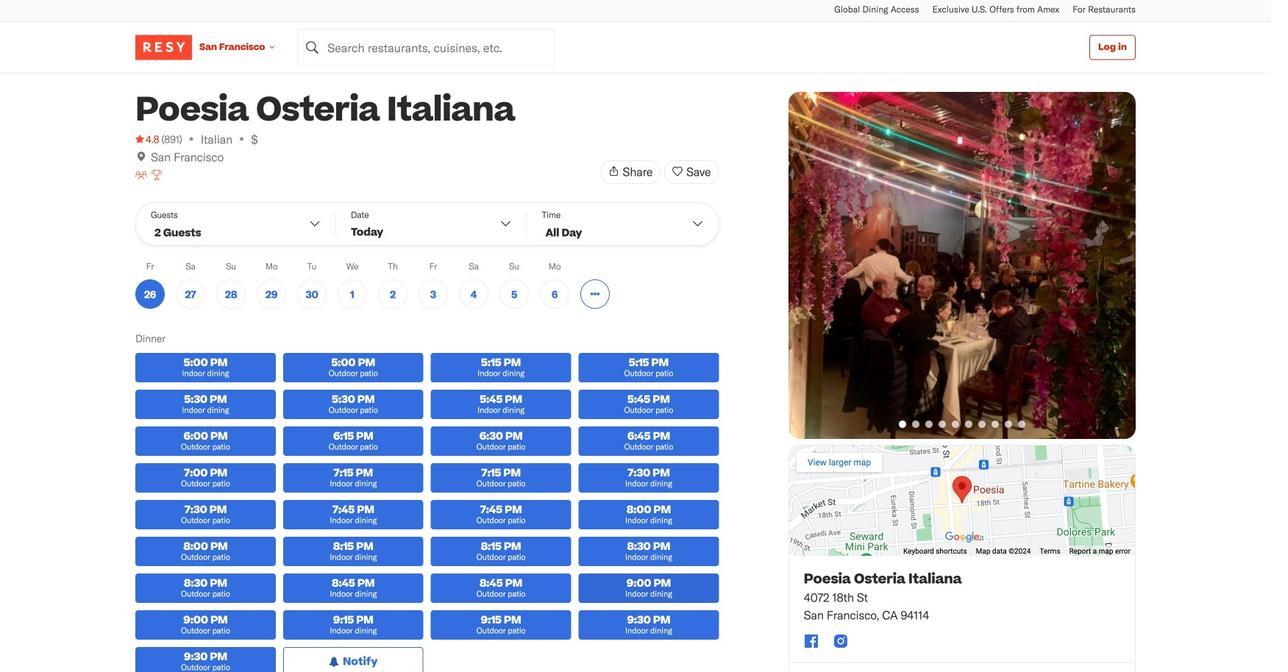 Task type: locate. For each thing, give the bounding box(es) containing it.
None field
[[298, 29, 555, 66]]

4.8 out of 5 stars image
[[135, 132, 159, 146]]



Task type: describe. For each thing, give the bounding box(es) containing it.
Search restaurants, cuisines, etc. text field
[[298, 29, 555, 66]]

891 reviews element
[[161, 132, 182, 146]]



Task type: vqa. For each thing, say whether or not it's contained in the screenshot.
Field
yes



